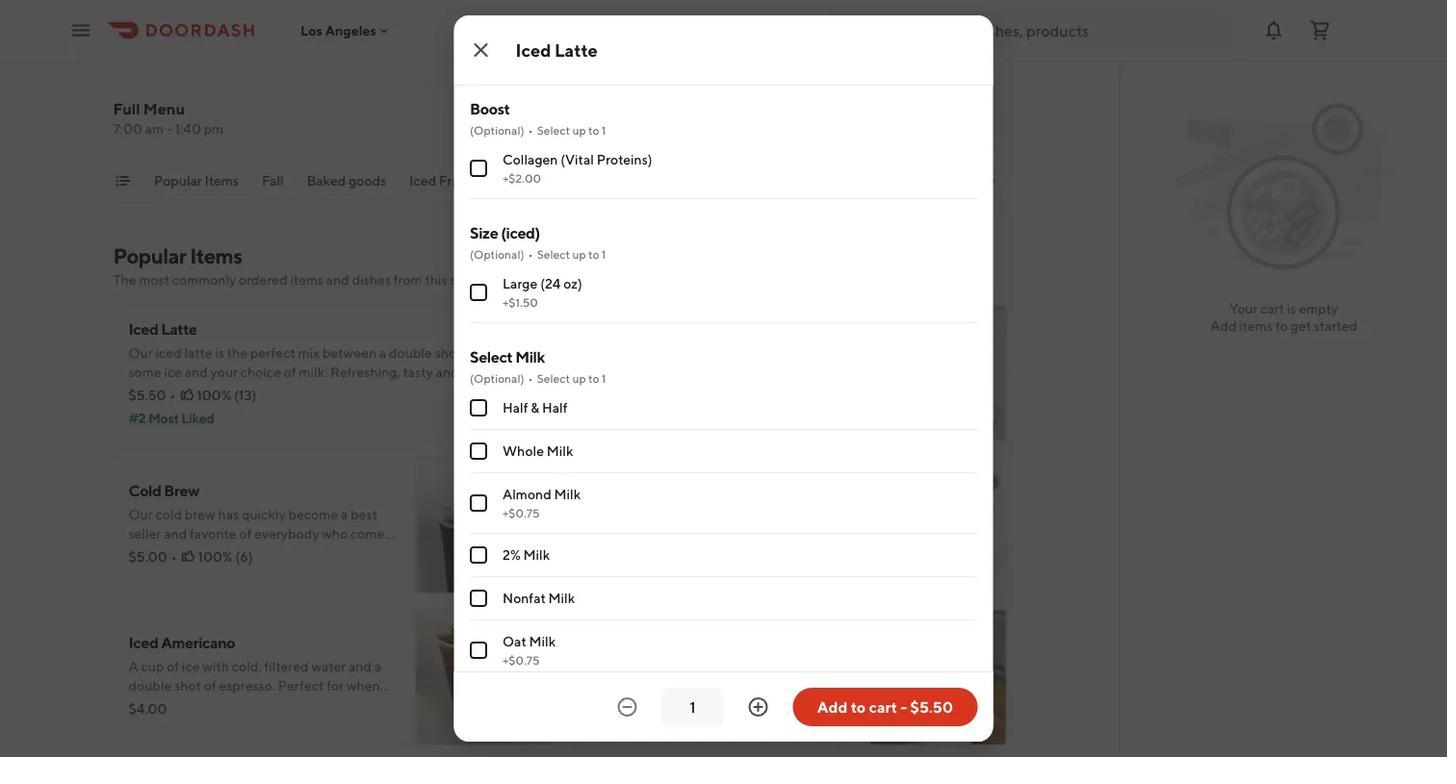 Task type: vqa. For each thing, say whether or not it's contained in the screenshot.
THE FULL
yes



Task type: describe. For each thing, give the bounding box(es) containing it.
pm
[[204, 121, 224, 137]]

milk.
[[299, 365, 328, 380]]

add to cart - $5.50
[[817, 699, 954, 717]]

0 horizontal spatial of
[[139, 17, 150, 31]]

100% for iced latte
[[197, 388, 232, 404]]

up for milk
[[572, 372, 586, 385]]

size
[[469, 224, 498, 242]]

nonfat
[[502, 591, 545, 607]]

1 horizontal spatial of
[[284, 365, 296, 380]]

select inside size (iced) (optional) • select up to 1
[[537, 247, 570, 261]]

your
[[211, 365, 238, 380]]

2 half from the left
[[542, 400, 567, 416]]

goods
[[348, 173, 386, 189]]

2% milk
[[502, 547, 549, 563]]

tasty
[[403, 365, 433, 380]]

the
[[227, 345, 248, 361]]

iced latte
[[516, 39, 598, 60]]

1 inside boost (optional) • select up to 1
[[601, 123, 606, 137]]

order
[[567, 49, 610, 67]]

collagen
[[502, 152, 558, 168]]

baked goods button
[[306, 171, 386, 202]]

and down latte
[[185, 365, 208, 380]]

Whole Milk checkbox
[[469, 443, 487, 460]]

whole
[[502, 443, 544, 459]]

add inside add to cart - $5.50 button
[[817, 699, 848, 717]]

items for popular items
[[204, 173, 238, 189]]

matcha,
[[1010, 173, 1060, 189]]

cart inside add to cart - $5.50 button
[[869, 699, 897, 717]]

(vital
[[560, 152, 594, 168]]

iced for iced frank specials
[[409, 173, 436, 189]]

select inside boost (optional) • select up to 1
[[537, 123, 570, 137]]

full menu 7:00 am - 1:40 pm
[[113, 100, 224, 137]]

cold
[[129, 482, 161, 500]]

almond milk +$0.75
[[502, 487, 580, 520]]

$5.00
[[129, 549, 167, 565]]

cart inside your cart is empty add items to get started
[[1261, 301, 1285, 317]]

(13)
[[234, 388, 256, 404]]

100% for cold brew
[[198, 549, 233, 565]]

fall button
[[261, 171, 283, 202]]

• inside boost (optional) • select up to 1
[[528, 123, 533, 137]]

select milk (optional) • select up to 1
[[469, 348, 606, 385]]

+$0.75 for almond
[[502, 507, 539, 520]]

scroll menu navigation right image
[[984, 173, 999, 189]]

chai
[[1063, 173, 1091, 189]]

a
[[379, 345, 386, 361]]

this
[[425, 272, 447, 288]]

empty
[[1299, 301, 1339, 317]]

milk for select
[[515, 348, 544, 366]]

and inside popular items the most commonly ordered items and dishes from this store
[[326, 272, 349, 288]]

92%
[[649, 702, 675, 717]]

and inside button
[[1094, 173, 1117, 189]]

cold brew image
[[416, 457, 552, 594]]

100% (13)
[[197, 388, 256, 404]]

2% Milk checkbox
[[469, 547, 487, 564]]

iced for iced americano
[[129, 634, 158, 652]]

iced latte our iced latte is the perfect mix between a double shot of espresso, some ice and your choice of milk. refreshing, tasty and perfect in any weather. 16 oz.
[[129, 320, 536, 400]]

+$1.50
[[502, 296, 538, 309]]

los angeles
[[300, 22, 376, 38]]

boost group
[[469, 98, 978, 199]]

latte for iced latte
[[555, 39, 598, 60]]

weather.
[[153, 384, 206, 400]]

add inside your cart is empty add items to get started
[[1211, 318, 1237, 334]]

iced americano image
[[416, 610, 552, 746]]

angeles
[[325, 22, 376, 38]]

hot inside button
[[984, 173, 1008, 189]]

los angeles button
[[300, 22, 392, 38]]

select up & on the left bottom of page
[[537, 372, 570, 385]]

2%
[[502, 547, 520, 563]]

menu
[[143, 100, 185, 118]]

latte for hot latte
[[612, 482, 648, 500]]

popular for popular items
[[154, 173, 202, 189]]

started
[[1314, 318, 1358, 334]]

almond
[[502, 487, 551, 503]]

most
[[148, 411, 179, 427]]

size (iced) group
[[469, 222, 978, 324]]

the
[[113, 272, 136, 288]]

(14)
[[678, 702, 701, 717]]

close iced latte image
[[469, 39, 493, 62]]

decrease quantity by 1 image
[[616, 696, 639, 719]]

shot
[[435, 345, 462, 361]]

stars
[[160, 17, 184, 31]]

large
[[502, 276, 537, 292]]

frank
[[439, 173, 474, 189]]

(optional) for select
[[469, 372, 524, 385]]

5
[[152, 17, 158, 31]]

iced for iced latte
[[516, 39, 551, 60]]

iced latte dialog
[[454, 0, 993, 758]]

&
[[530, 400, 539, 416]]

iced for iced latte our iced latte is the perfect mix between a double shot of espresso, some ice and your choice of milk. refreshing, tasty and perfect in any weather. 16 oz.
[[129, 320, 158, 338]]

- inside button
[[901, 699, 907, 717]]

your cart is empty add items to get started
[[1211, 301, 1358, 334]]

items inside your cart is empty add items to get started
[[1240, 318, 1273, 334]]

half & half
[[502, 400, 567, 416]]

dishes
[[352, 272, 391, 288]]

hot latte image
[[870, 457, 1007, 594]]

Half & Half checkbox
[[469, 400, 487, 417]]

most
[[139, 272, 169, 288]]

up inside boost (optional) • select up to 1
[[572, 123, 586, 137]]

iced
[[155, 345, 182, 361]]

to for cart
[[1276, 318, 1288, 334]]

0 items, open order cart image
[[1309, 19, 1332, 42]]

#2 most liked
[[129, 411, 214, 427]]

oz)
[[563, 276, 582, 292]]

add to cart - $5.50 button
[[793, 689, 978, 727]]

1 for (iced)
[[601, 247, 606, 261]]

$4.00
[[129, 702, 167, 717]]

iced frank specials button
[[409, 171, 527, 202]]

latte
[[184, 345, 212, 361]]

(optional) for size
[[469, 247, 524, 261]]

milk for almond
[[554, 487, 580, 503]]

1 vertical spatial hot
[[583, 482, 609, 500]]

add button for cold brew "image"
[[491, 552, 541, 583]]

add button for iced vanilla latte image
[[946, 704, 995, 735]]

espresso,
[[479, 345, 536, 361]]

mix
[[298, 345, 320, 361]]

oat milk +$0.75
[[502, 634, 555, 667]]

size (iced) (optional) • select up to 1
[[469, 224, 606, 261]]

teas
[[1120, 173, 1147, 189]]

americano
[[161, 634, 235, 652]]

+$2.00
[[502, 171, 541, 185]]

notification bell image
[[1263, 19, 1286, 42]]

iced frank specials
[[409, 173, 527, 189]]

oat
[[502, 634, 526, 650]]

hot latte
[[583, 482, 648, 500]]



Task type: locate. For each thing, give the bounding box(es) containing it.
half left & on the left bottom of page
[[502, 400, 528, 416]]

1 (optional) from the top
[[469, 123, 524, 137]]

to inside boost (optional) • select up to 1
[[588, 123, 599, 137]]

and down shot
[[436, 365, 459, 380]]

brew
[[164, 482, 199, 500]]

• inside select milk (optional) • select up to 1
[[528, 372, 533, 385]]

and left teas
[[1094, 173, 1117, 189]]

popular inside button
[[154, 173, 202, 189]]

1 horizontal spatial cart
[[1261, 301, 1285, 317]]

0 horizontal spatial $5.50
[[129, 388, 166, 404]]

3 (optional) from the top
[[469, 372, 524, 385]]

0 horizontal spatial hot
[[583, 482, 609, 500]]

iced up our
[[129, 320, 158, 338]]

(optional) down size
[[469, 247, 524, 261]]

+$0.75
[[502, 507, 539, 520], [502, 654, 539, 667]]

+$0.75 down oat
[[502, 654, 539, 667]]

0 vertical spatial hot
[[984, 173, 1008, 189]]

baked goods
[[306, 173, 386, 189]]

$5.50 •
[[129, 388, 176, 404]]

1 vertical spatial popular
[[113, 244, 186, 269]]

1 +$0.75 from the top
[[502, 507, 539, 520]]

milk right oat
[[529, 634, 555, 650]]

Current quantity is 1 number field
[[674, 697, 712, 718]]

(24
[[540, 276, 560, 292]]

0 vertical spatial 100%
[[197, 388, 232, 404]]

iced left frank
[[409, 173, 436, 189]]

milk for whole
[[546, 443, 573, 459]]

+$0.75 for oat
[[502, 654, 539, 667]]

boost (optional) • select up to 1
[[469, 100, 606, 137]]

1 vertical spatial $5.50
[[910, 699, 954, 717]]

1 horizontal spatial -
[[901, 699, 907, 717]]

0 vertical spatial items
[[290, 272, 324, 288]]

open menu image
[[69, 19, 92, 42]]

0 vertical spatial 1
[[601, 123, 606, 137]]

$5.50 inside button
[[910, 699, 954, 717]]

milk right 2%
[[523, 547, 549, 563]]

perfect down espresso,
[[462, 365, 507, 380]]

3 up from the top
[[572, 372, 586, 385]]

up up (vital
[[572, 123, 586, 137]]

iced inside button
[[955, 173, 982, 189]]

+$0.75 down almond
[[502, 507, 539, 520]]

milk up half & half
[[515, 348, 544, 366]]

to inside your cart is empty add items to get started
[[1276, 318, 1288, 334]]

is up get
[[1287, 301, 1297, 317]]

(optional) inside size (iced) (optional) • select up to 1
[[469, 247, 524, 261]]

some
[[129, 365, 161, 380]]

order button
[[537, 39, 641, 77]]

popular items
[[154, 173, 238, 189]]

milk for nonfat
[[548, 591, 575, 607]]

#2
[[129, 411, 146, 427]]

1 vertical spatial latte
[[161, 320, 197, 338]]

up up oz)
[[572, 247, 586, 261]]

your
[[1230, 301, 1258, 317]]

refreshing,
[[330, 365, 400, 380]]

100% left (6)
[[198, 549, 233, 565]]

milk right whole
[[546, 443, 573, 459]]

milk inside select milk (optional) • select up to 1
[[515, 348, 544, 366]]

items left fall
[[204, 173, 238, 189]]

1 vertical spatial items
[[190, 244, 242, 269]]

popular down 1:40
[[154, 173, 202, 189]]

milk for 2%
[[523, 547, 549, 563]]

oz.
[[224, 384, 242, 400]]

0 horizontal spatial half
[[502, 400, 528, 416]]

1 horizontal spatial items
[[1240, 318, 1273, 334]]

+$0.75 inside oat milk +$0.75
[[502, 654, 539, 667]]

perfect up choice
[[250, 345, 295, 361]]

to inside select milk (optional) • select up to 1
[[588, 372, 599, 385]]

0 vertical spatial of
[[139, 17, 150, 31]]

any
[[129, 384, 150, 400]]

1 vertical spatial 1
[[601, 247, 606, 261]]

2 vertical spatial 1
[[601, 372, 606, 385]]

full
[[113, 100, 140, 118]]

latte up boost (optional) • select up to 1
[[555, 39, 598, 60]]

iced right close iced latte icon
[[516, 39, 551, 60]]

am
[[145, 121, 164, 137]]

0 vertical spatial items
[[204, 173, 238, 189]]

specials
[[476, 173, 527, 189]]

boost
[[469, 100, 509, 118]]

- inside full menu 7:00 am - 1:40 pm
[[167, 121, 172, 137]]

of right shot
[[464, 345, 477, 361]]

iced vanilla latte image
[[870, 610, 1007, 746]]

1
[[601, 123, 606, 137], [601, 247, 606, 261], [601, 372, 606, 385]]

of 5 stars
[[139, 17, 184, 31]]

items up commonly
[[190, 244, 242, 269]]

items inside button
[[204, 173, 238, 189]]

items down your
[[1240, 318, 1273, 334]]

1 up from the top
[[572, 123, 586, 137]]

None checkbox
[[469, 160, 487, 177], [469, 284, 487, 301], [469, 495, 487, 512], [469, 642, 487, 660], [469, 160, 487, 177], [469, 284, 487, 301], [469, 495, 487, 512], [469, 642, 487, 660]]

choice
[[241, 365, 281, 380]]

get
[[1291, 318, 1312, 334]]

iced for iced hot matcha, chai and teas
[[955, 173, 982, 189]]

select milk group
[[469, 347, 978, 682]]

to inside button
[[851, 699, 866, 717]]

0 vertical spatial (optional)
[[469, 123, 524, 137]]

iced left americano
[[129, 634, 158, 652]]

iced hot matcha, chai and teas
[[955, 173, 1147, 189]]

up right in
[[572, 372, 586, 385]]

2 vertical spatial up
[[572, 372, 586, 385]]

1 horizontal spatial hot
[[984, 173, 1008, 189]]

ice
[[164, 365, 182, 380]]

hot left matcha,
[[984, 173, 1008, 189]]

to for milk
[[588, 372, 599, 385]]

liked
[[181, 411, 214, 427]]

1 vertical spatial is
[[215, 345, 224, 361]]

2 +$0.75 from the top
[[502, 654, 539, 667]]

iced
[[516, 39, 551, 60], [409, 173, 436, 189], [955, 173, 982, 189], [129, 320, 158, 338], [129, 634, 158, 652]]

• right in
[[528, 372, 533, 385]]

fall
[[261, 173, 283, 189]]

latte inside iced latte our iced latte is the perfect mix between a double shot of espresso, some ice and your choice of milk. refreshing, tasty and perfect in any weather. 16 oz.
[[161, 320, 197, 338]]

iced inside button
[[409, 173, 436, 189]]

items
[[290, 272, 324, 288], [1240, 318, 1273, 334]]

2 horizontal spatial of
[[464, 345, 477, 361]]

of left 'milk.'
[[284, 365, 296, 380]]

in
[[509, 365, 521, 380]]

increase quantity by 1 image
[[747, 696, 770, 719]]

1 vertical spatial of
[[464, 345, 477, 361]]

0 vertical spatial -
[[167, 121, 172, 137]]

items inside popular items the most commonly ordered items and dishes from this store
[[190, 244, 242, 269]]

milk for oat
[[529, 634, 555, 650]]

2 vertical spatial latte
[[612, 482, 648, 500]]

100%
[[197, 388, 232, 404], [198, 549, 233, 565]]

92% (14)
[[649, 702, 701, 717]]

(optional) down boost
[[469, 123, 524, 137]]

from
[[394, 272, 422, 288]]

hot right almond milk +$0.75
[[583, 482, 609, 500]]

commonly
[[172, 272, 236, 288]]

almond blueberry overnight oats image
[[870, 305, 1007, 442]]

0 vertical spatial latte
[[555, 39, 598, 60]]

popular items the most commonly ordered items and dishes from this store
[[113, 244, 481, 288]]

1 for milk
[[601, 372, 606, 385]]

0 horizontal spatial perfect
[[250, 345, 295, 361]]

latte right almond milk +$0.75
[[612, 482, 648, 500]]

0 vertical spatial is
[[1287, 301, 1297, 317]]

and
[[1094, 173, 1117, 189], [326, 272, 349, 288], [185, 365, 208, 380], [436, 365, 459, 380]]

• right the $6.25
[[622, 702, 628, 717]]

store
[[450, 272, 481, 288]]

+$0.75 inside almond milk +$0.75
[[502, 507, 539, 520]]

1 half from the left
[[502, 400, 528, 416]]

latte for iced latte our iced latte is the perfect mix between a double shot of espresso, some ice and your choice of milk. refreshing, tasty and perfect in any weather. 16 oz.
[[161, 320, 197, 338]]

popular inside popular items the most commonly ordered items and dishes from this store
[[113, 244, 186, 269]]

nonfat milk
[[502, 591, 575, 607]]

popular
[[154, 173, 202, 189], [113, 244, 186, 269]]

is left the
[[215, 345, 224, 361]]

16
[[208, 384, 222, 400]]

1 vertical spatial (optional)
[[469, 247, 524, 261]]

popular for popular items the most commonly ordered items and dishes from this store
[[113, 244, 186, 269]]

iced left scroll menu navigation right icon
[[955, 173, 982, 189]]

1 1 from the top
[[601, 123, 606, 137]]

2 up from the top
[[572, 247, 586, 261]]

popular items button
[[154, 171, 238, 202]]

3 1 from the top
[[601, 372, 606, 385]]

1 vertical spatial cart
[[869, 699, 897, 717]]

add
[[1211, 318, 1237, 334], [503, 407, 529, 423], [503, 559, 529, 575], [957, 559, 984, 575], [817, 699, 848, 717], [957, 711, 984, 727]]

perfect
[[250, 345, 295, 361], [462, 365, 507, 380]]

half right & on the left bottom of page
[[542, 400, 567, 416]]

to inside size (iced) (optional) • select up to 1
[[588, 247, 599, 261]]

milk right nonfat
[[548, 591, 575, 607]]

$6.25
[[583, 702, 618, 717]]

is inside iced latte our iced latte is the perfect mix between a double shot of espresso, some ice and your choice of milk. refreshing, tasty and perfect in any weather. 16 oz.
[[215, 345, 224, 361]]

1 vertical spatial perfect
[[462, 365, 507, 380]]

up inside select milk (optional) • select up to 1
[[572, 372, 586, 385]]

0 vertical spatial +$0.75
[[502, 507, 539, 520]]

• down ice
[[170, 388, 176, 404]]

items right ordered
[[290, 272, 324, 288]]

0 vertical spatial cart
[[1261, 301, 1285, 317]]

between
[[322, 345, 377, 361]]

milk
[[515, 348, 544, 366], [546, 443, 573, 459], [554, 487, 580, 503], [523, 547, 549, 563], [548, 591, 575, 607], [529, 634, 555, 650]]

0 horizontal spatial is
[[215, 345, 224, 361]]

our
[[129, 345, 153, 361]]

7:00
[[113, 121, 142, 137]]

0 horizontal spatial -
[[167, 121, 172, 137]]

whole milk
[[502, 443, 573, 459]]

2 vertical spatial (optional)
[[469, 372, 524, 385]]

• down (iced)
[[528, 247, 533, 261]]

• inside size (iced) (optional) • select up to 1
[[528, 247, 533, 261]]

and left 'dishes'
[[326, 272, 349, 288]]

items for popular items the most commonly ordered items and dishes from this store
[[190, 244, 242, 269]]

1 vertical spatial items
[[1240, 318, 1273, 334]]

iced inside iced latte our iced latte is the perfect mix between a double shot of espresso, some ice and your choice of milk. refreshing, tasty and perfect in any weather. 16 oz.
[[129, 320, 158, 338]]

1 inside select milk (optional) • select up to 1
[[601, 372, 606, 385]]

2 (optional) from the top
[[469, 247, 524, 261]]

$5.50
[[129, 388, 166, 404], [910, 699, 954, 717]]

milk inside oat milk +$0.75
[[529, 634, 555, 650]]

milk right almond
[[554, 487, 580, 503]]

$5.00 •
[[129, 549, 177, 565]]

popular up most
[[113, 244, 186, 269]]

to
[[588, 123, 599, 137], [588, 247, 599, 261], [1276, 318, 1288, 334], [588, 372, 599, 385], [851, 699, 866, 717]]

0 vertical spatial popular
[[154, 173, 202, 189]]

2 horizontal spatial latte
[[612, 482, 648, 500]]

1 vertical spatial 100%
[[198, 549, 233, 565]]

1 horizontal spatial half
[[542, 400, 567, 416]]

of left 5
[[139, 17, 150, 31]]

1 horizontal spatial $5.50
[[910, 699, 954, 717]]

0 horizontal spatial items
[[290, 272, 324, 288]]

add button for hot latte image
[[946, 552, 995, 583]]

latte inside "dialog"
[[555, 39, 598, 60]]

1 horizontal spatial perfect
[[462, 365, 507, 380]]

2 1 from the top
[[601, 247, 606, 261]]

select up collagen
[[537, 123, 570, 137]]

• up collagen
[[528, 123, 533, 137]]

1 vertical spatial up
[[572, 247, 586, 261]]

select up (24 at the left of the page
[[537, 247, 570, 261]]

is inside your cart is empty add items to get started
[[1287, 301, 1297, 317]]

items inside popular items the most commonly ordered items and dishes from this store
[[290, 272, 324, 288]]

0 vertical spatial perfect
[[250, 345, 295, 361]]

1 horizontal spatial is
[[1287, 301, 1297, 317]]

100% down your
[[197, 388, 232, 404]]

1 inside size (iced) (optional) • select up to 1
[[601, 247, 606, 261]]

select right shot
[[469, 348, 512, 366]]

milk inside almond milk +$0.75
[[554, 487, 580, 503]]

(optional)
[[469, 123, 524, 137], [469, 247, 524, 261], [469, 372, 524, 385]]

0 horizontal spatial cart
[[869, 699, 897, 717]]

cold brew
[[129, 482, 199, 500]]

0 vertical spatial up
[[572, 123, 586, 137]]

up for (iced)
[[572, 247, 586, 261]]

iced hot matcha, chai and teas button
[[955, 171, 1147, 202]]

(optional) down espresso,
[[469, 372, 524, 385]]

iced inside "dialog"
[[516, 39, 551, 60]]

(optional) inside select milk (optional) • select up to 1
[[469, 372, 524, 385]]

0 vertical spatial $5.50
[[129, 388, 166, 404]]

latte up iced
[[161, 320, 197, 338]]

0 horizontal spatial latte
[[161, 320, 197, 338]]

• right $5.00
[[171, 549, 177, 565]]

items
[[204, 173, 238, 189], [190, 244, 242, 269]]

(6)
[[235, 549, 253, 565]]

1 horizontal spatial latte
[[555, 39, 598, 60]]

1 vertical spatial +$0.75
[[502, 654, 539, 667]]

of
[[139, 17, 150, 31], [464, 345, 477, 361], [284, 365, 296, 380]]

proteins)
[[596, 152, 652, 168]]

select
[[537, 123, 570, 137], [537, 247, 570, 261], [469, 348, 512, 366], [537, 372, 570, 385]]

Nonfat Milk checkbox
[[469, 590, 487, 608]]

2 vertical spatial of
[[284, 365, 296, 380]]

baked
[[306, 173, 346, 189]]

(optional) inside boost (optional) • select up to 1
[[469, 123, 524, 137]]

to for (iced)
[[588, 247, 599, 261]]

1 vertical spatial -
[[901, 699, 907, 717]]

up inside size (iced) (optional) • select up to 1
[[572, 247, 586, 261]]

add button
[[491, 400, 541, 430], [491, 552, 541, 583], [946, 552, 995, 583], [946, 704, 995, 735]]



